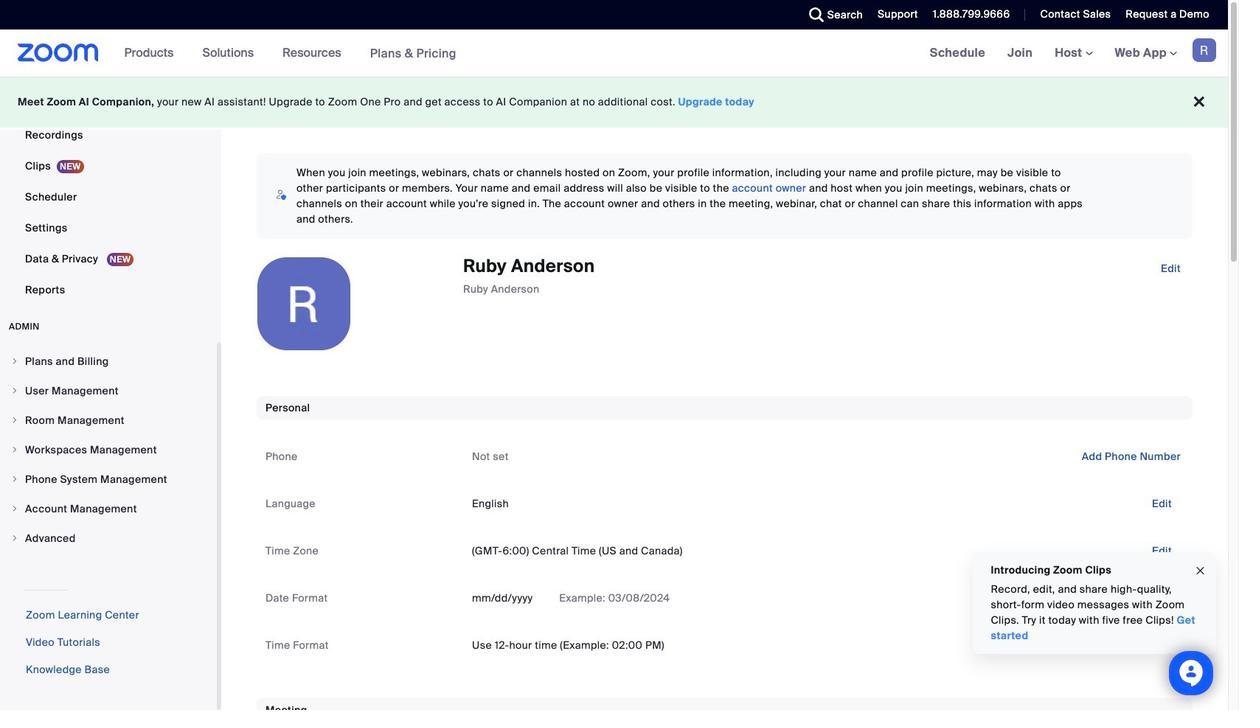 Task type: describe. For each thing, give the bounding box(es) containing it.
2 right image from the top
[[10, 387, 19, 395]]

2 right image from the top
[[10, 475, 19, 484]]

user photo image
[[258, 258, 350, 350]]

profile picture image
[[1193, 38, 1217, 62]]

personal menu menu
[[0, 0, 217, 306]]

5 menu item from the top
[[0, 466, 217, 494]]

1 menu item from the top
[[0, 348, 217, 376]]

4 menu item from the top
[[0, 436, 217, 464]]

3 menu item from the top
[[0, 407, 217, 435]]

close image
[[1195, 563, 1207, 580]]

meetings navigation
[[919, 30, 1229, 77]]

edit user photo image
[[292, 297, 316, 311]]

admin menu menu
[[0, 348, 217, 554]]

zoom logo image
[[18, 44, 99, 62]]

4 right image from the top
[[10, 534, 19, 543]]

6 menu item from the top
[[0, 495, 217, 523]]

2 menu item from the top
[[0, 377, 217, 405]]



Task type: locate. For each thing, give the bounding box(es) containing it.
right image
[[10, 357, 19, 366], [10, 387, 19, 395], [10, 446, 19, 455], [10, 534, 19, 543]]

1 vertical spatial right image
[[10, 475, 19, 484]]

banner
[[0, 30, 1229, 77]]

3 right image from the top
[[10, 505, 19, 514]]

7 menu item from the top
[[0, 525, 217, 553]]

menu item
[[0, 348, 217, 376], [0, 377, 217, 405], [0, 407, 217, 435], [0, 436, 217, 464], [0, 466, 217, 494], [0, 495, 217, 523], [0, 525, 217, 553]]

1 right image from the top
[[10, 357, 19, 366]]

1 right image from the top
[[10, 416, 19, 425]]

0 vertical spatial right image
[[10, 416, 19, 425]]

product information navigation
[[113, 30, 468, 77]]

2 vertical spatial right image
[[10, 505, 19, 514]]

footer
[[0, 77, 1229, 128]]

3 right image from the top
[[10, 446, 19, 455]]

right image
[[10, 416, 19, 425], [10, 475, 19, 484], [10, 505, 19, 514]]



Task type: vqa. For each thing, say whether or not it's contained in the screenshot.
and to the right
no



